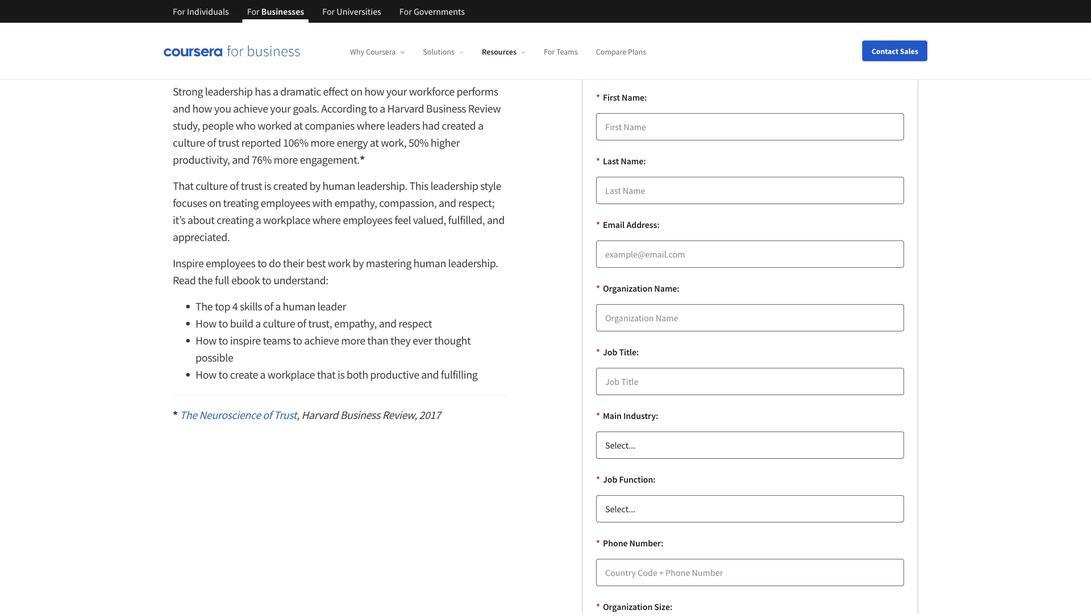 Task type: describe. For each thing, give the bounding box(es) containing it.
1 how from the top
[[196, 316, 217, 331]]

organization for organization size:
[[603, 601, 653, 613]]

compassion,
[[379, 196, 437, 210]]

* for * last name:
[[597, 155, 601, 167]]

why coursera
[[350, 47, 396, 57]]

* main industry:
[[597, 410, 659, 421]]

* phone number:
[[597, 537, 664, 549]]

leadership inside that culture of trust is created by human leadership. this leadership style focuses on treating employees with empathy, compassion, and respect; it's about creating a workplace where employees feel valued, fulfilled, and appreciated.
[[431, 179, 479, 193]]

leaders
[[387, 119, 420, 133]]

for individuals
[[173, 6, 229, 17]]

work
[[328, 256, 351, 270]]

empathy, inside the top 4 skills of a human leader how to build a culture of trust, empathy, and respect how to inspire teams to achieve more than they ever thought possible how to create a workplace that is both productive and fulfilling
[[334, 316, 377, 331]]

* for * main industry:
[[597, 410, 601, 421]]

higher
[[431, 136, 460, 150]]

respect;
[[459, 196, 495, 210]]

sales
[[901, 46, 919, 56]]

trust inside strong leadership has a dramatic effect on how your workforce performs and how you achieve your goals. according to a harvard business review study, people who worked at companies where leaders had created a culture of trust reported 106% more energy at work, 50% higher productivity, and 76% more engagement.
[[218, 136, 239, 150]]

for for universities
[[323, 6, 335, 17]]

that culture of trust is created by human leadership. this leadership style focuses on treating employees with empathy, compassion, and respect; it's about creating a workplace where employees feel valued, fulfilled, and appreciated.
[[173, 179, 505, 244]]

address:
[[627, 219, 660, 230]]

and up study,
[[173, 102, 190, 116]]

1 vertical spatial business
[[340, 408, 380, 422]]

solutions link
[[423, 47, 464, 57]]

best
[[306, 256, 326, 270]]

compare plans
[[596, 47, 647, 57]]

treating
[[223, 196, 259, 210]]

* for * the neuroscience of trust , harvard business review, 2017
[[173, 408, 178, 422]]

and left the 76%
[[232, 153, 250, 167]]

name: for * first name:
[[622, 92, 647, 103]]

for left 'teams'
[[544, 47, 555, 57]]

and up than
[[379, 316, 397, 331]]

governments
[[414, 6, 465, 17]]

0 vertical spatial more
[[311, 136, 335, 150]]

full
[[215, 273, 229, 287]]

by inside that culture of trust is created by human leadership. this leadership style focuses on treating employees with empathy, compassion, and respect; it's about creating a workplace where employees feel valued, fulfilled, and appreciated.
[[310, 179, 321, 193]]

title:
[[620, 346, 639, 358]]

universities
[[337, 6, 382, 17]]

0 horizontal spatial harvard
[[302, 408, 338, 422]]

Country Code + Phone Number telephone field
[[597, 559, 905, 586]]

2 horizontal spatial employees
[[343, 213, 393, 227]]

* for * organization name:
[[597, 283, 601, 294]]

banner navigation
[[164, 0, 474, 23]]

trust
[[274, 408, 297, 422]]

with
[[313, 196, 333, 210]]

human inside inspire employees to do their best work by mastering human leadership. read the full ebook to understand:
[[414, 256, 446, 270]]

a right build at the left of the page
[[256, 316, 261, 331]]

example@email.com email field
[[597, 241, 905, 268]]

for universities
[[323, 6, 382, 17]]

a right create
[[260, 368, 266, 382]]

organization for organization name:
[[603, 283, 653, 294]]

where inside strong leadership has a dramatic effect on how your workforce performs and how you achieve your goals. according to a harvard business review study, people who worked at companies where leaders had created a culture of trust reported 106% more energy at work, 50% higher productivity, and 76% more engagement.
[[357, 119, 385, 133]]

both
[[347, 368, 368, 382]]

4
[[232, 299, 238, 314]]

* for * phone number:
[[597, 537, 601, 549]]

a right the has
[[273, 84, 279, 99]]

name: for * last name:
[[621, 155, 646, 167]]

on inside strong leadership has a dramatic effect on how your workforce performs and how you achieve your goals. according to a harvard business review study, people who worked at companies where leaders had created a culture of trust reported 106% more energy at work, 50% higher productivity, and 76% more engagement.
[[351, 84, 363, 99]]

respect
[[399, 316, 432, 331]]

fulfilling
[[441, 368, 478, 382]]

their
[[283, 256, 304, 270]]

* last name:
[[597, 155, 646, 167]]

* job function:
[[597, 474, 656, 485]]

human inside the top 4 skills of a human leader how to build a culture of trust, empathy, and respect how to inspire teams to achieve more than they ever thought possible how to create a workplace that is both productive and fulfilling
[[283, 299, 316, 314]]

for for governments
[[400, 6, 412, 17]]

compare plans link
[[596, 47, 647, 57]]

resources link
[[482, 47, 526, 57]]

the neuroscience of trust link
[[180, 408, 297, 422]]

top
[[215, 299, 230, 314]]

has
[[255, 84, 271, 99]]

why
[[350, 47, 365, 57]]

* organization size:
[[597, 601, 673, 613]]

contact sales
[[872, 46, 919, 56]]

leader
[[318, 299, 346, 314]]

skills
[[240, 299, 262, 314]]

main
[[603, 410, 622, 421]]

* for *
[[360, 153, 365, 167]]

* for * first name:
[[597, 92, 601, 103]]

solutions
[[423, 47, 455, 57]]

inspire
[[230, 334, 261, 348]]

of inside that culture of trust is created by human leadership. this leadership style focuses on treating employees with empathy, compassion, and respect; it's about creating a workplace where employees feel valued, fulfilled, and appreciated.
[[230, 179, 239, 193]]

contact sales button
[[863, 41, 928, 61]]

job for job title:
[[603, 346, 618, 358]]

workforce
[[409, 84, 455, 99]]

* job title:
[[597, 346, 639, 358]]

for teams
[[544, 47, 578, 57]]

than
[[368, 334, 389, 348]]

achieve inside the top 4 skills of a human leader how to build a culture of trust, empathy, and respect how to inspire teams to achieve more than they ever thought possible how to create a workplace that is both productive and fulfilling
[[304, 334, 339, 348]]

for businesses
[[247, 6, 304, 17]]

individuals
[[187, 6, 229, 17]]

phone
[[603, 537, 628, 549]]

0 horizontal spatial more
[[274, 153, 298, 167]]

review
[[469, 102, 501, 116]]

culture inside the top 4 skills of a human leader how to build a culture of trust, empathy, and respect how to inspire teams to achieve more than they ever thought possible how to create a workplace that is both productive and fulfilling
[[263, 316, 295, 331]]

coursera for business image
[[164, 45, 300, 57]]

more inside the top 4 skills of a human leader how to build a culture of trust, empathy, and respect how to inspire teams to achieve more than they ever thought possible how to create a workplace that is both productive and fulfilling
[[341, 334, 366, 348]]

feel
[[395, 213, 411, 227]]

goals.
[[293, 102, 319, 116]]

workplace inside the top 4 skills of a human leader how to build a culture of trust, empathy, and respect how to inspire teams to achieve more than they ever thought possible how to create a workplace that is both productive and fulfilling
[[268, 368, 315, 382]]

focuses
[[173, 196, 207, 210]]

created inside that culture of trust is created by human leadership. this leadership style focuses on treating employees with empathy, compassion, and respect; it's about creating a workplace where employees feel valued, fulfilled, and appreciated.
[[273, 179, 308, 193]]

plans
[[628, 47, 647, 57]]

for for individuals
[[173, 6, 185, 17]]

energy
[[337, 136, 368, 150]]

1 vertical spatial the
[[180, 408, 197, 422]]

and up valued,
[[439, 196, 457, 210]]

1 horizontal spatial at
[[370, 136, 379, 150]]

neuroscience
[[199, 408, 261, 422]]

Job Title text field
[[597, 368, 905, 395]]

0 vertical spatial your
[[387, 84, 407, 99]]

according
[[322, 102, 367, 116]]

and left fulfilling
[[422, 368, 439, 382]]

a right skills
[[275, 299, 281, 314]]

productivity,
[[173, 153, 230, 167]]

for teams link
[[544, 47, 578, 57]]

that
[[173, 179, 194, 193]]

dramatic
[[281, 84, 321, 99]]

culture inside that culture of trust is created by human leadership. this leadership style focuses on treating employees with empathy, compassion, and respect; it's about creating a workplace where employees feel valued, fulfilled, and appreciated.
[[196, 179, 228, 193]]

to left do
[[258, 256, 267, 270]]

size:
[[655, 601, 673, 613]]

* for * email address:
[[597, 219, 601, 230]]

trust,
[[308, 316, 332, 331]]

thought
[[435, 334, 471, 348]]

business inside strong leadership has a dramatic effect on how your workforce performs and how you achieve your goals. according to a harvard business review study, people who worked at companies where leaders had created a culture of trust reported 106% more energy at work, 50% higher productivity, and 76% more engagement.
[[426, 102, 466, 116]]

3 how from the top
[[196, 368, 217, 382]]

to down possible
[[219, 368, 228, 382]]

* first name:
[[597, 92, 647, 103]]

leadership inside strong leadership has a dramatic effect on how your workforce performs and how you achieve your goals. according to a harvard business review study, people who worked at companies where leaders had created a culture of trust reported 106% more energy at work, 50% higher productivity, and 76% more engagement.
[[205, 84, 253, 99]]

email
[[603, 219, 625, 230]]

1 horizontal spatial how
[[365, 84, 385, 99]]

work,
[[381, 136, 407, 150]]

Last Name text field
[[597, 177, 905, 204]]

people
[[202, 119, 234, 133]]



Task type: vqa. For each thing, say whether or not it's contained in the screenshot.
Free
no



Task type: locate. For each thing, give the bounding box(es) containing it.
by up with
[[310, 179, 321, 193]]

1 organization from the top
[[603, 283, 653, 294]]

performs
[[457, 84, 499, 99]]

culture down study,
[[173, 136, 205, 150]]

of up treating
[[230, 179, 239, 193]]

for governments
[[400, 6, 465, 17]]

1 vertical spatial trust
[[241, 179, 262, 193]]

leadership
[[205, 84, 253, 99], [431, 179, 479, 193]]

a right creating at left top
[[256, 213, 261, 227]]

2 vertical spatial culture
[[263, 316, 295, 331]]

to down top
[[219, 316, 228, 331]]

teams
[[263, 334, 291, 348]]

for left "businesses"
[[247, 6, 260, 17]]

ebook
[[231, 273, 260, 287]]

0 vertical spatial human
[[323, 179, 355, 193]]

empathy, inside that culture of trust is created by human leadership. this leadership style focuses on treating employees with empathy, compassion, and respect; it's about creating a workplace where employees feel valued, fulfilled, and appreciated.
[[335, 196, 377, 210]]

50%
[[409, 136, 429, 150]]

ever
[[413, 334, 433, 348]]

0 horizontal spatial trust
[[218, 136, 239, 150]]

of left trust, in the bottom left of the page
[[297, 316, 306, 331]]

possible
[[196, 351, 233, 365]]

workplace inside that culture of trust is created by human leadership. this leadership style focuses on treating employees with empathy, compassion, and respect; it's about creating a workplace where employees feel valued, fulfilled, and appreciated.
[[263, 213, 311, 227]]

compare
[[596, 47, 627, 57]]

to
[[369, 102, 378, 116], [258, 256, 267, 270], [262, 273, 272, 287], [219, 316, 228, 331], [219, 334, 228, 348], [293, 334, 302, 348], [219, 368, 228, 382]]

1 vertical spatial organization
[[603, 601, 653, 613]]

1 vertical spatial employees
[[343, 213, 393, 227]]

leadership up the you
[[205, 84, 253, 99]]

0 horizontal spatial business
[[340, 408, 380, 422]]

your up leaders
[[387, 84, 407, 99]]

1 horizontal spatial on
[[351, 84, 363, 99]]

your up worked
[[270, 102, 291, 116]]

the inside the top 4 skills of a human leader how to build a culture of trust, empathy, and respect how to inspire teams to achieve more than they ever thought possible how to create a workplace that is both productive and fulfilling
[[196, 299, 213, 314]]

effect
[[323, 84, 349, 99]]

achieve
[[233, 102, 268, 116], [304, 334, 339, 348]]

human right mastering
[[414, 256, 446, 270]]

2 horizontal spatial human
[[414, 256, 446, 270]]

where down with
[[313, 213, 341, 227]]

number:
[[630, 537, 664, 549]]

this
[[410, 179, 429, 193]]

* organization name:
[[597, 283, 680, 294]]

0 vertical spatial by
[[310, 179, 321, 193]]

how down top
[[196, 316, 217, 331]]

is inside the top 4 skills of a human leader how to build a culture of trust, empathy, and respect how to inspire teams to achieve more than they ever thought possible how to create a workplace that is both productive and fulfilling
[[338, 368, 345, 382]]

inspire employees to do their best work by mastering human leadership. read the full ebook to understand:
[[173, 256, 499, 287]]

how up possible
[[196, 334, 217, 348]]

reported
[[241, 136, 281, 150]]

last
[[603, 155, 619, 167]]

is right that
[[338, 368, 345, 382]]

contact
[[872, 46, 899, 56]]

valued,
[[413, 213, 446, 227]]

and down respect;
[[487, 213, 505, 227]]

on right the 'effect'
[[351, 84, 363, 99]]

a inside that culture of trust is created by human leadership. this leadership style focuses on treating employees with empathy, compassion, and respect; it's about creating a workplace where employees feel valued, fulfilled, and appreciated.
[[256, 213, 261, 227]]

leadership. inside that culture of trust is created by human leadership. this leadership style focuses on treating employees with empathy, compassion, and respect; it's about creating a workplace where employees feel valued, fulfilled, and appreciated.
[[357, 179, 408, 193]]

trust
[[218, 136, 239, 150], [241, 179, 262, 193]]

leadership. down fulfilled,
[[448, 256, 499, 270]]

0 vertical spatial how
[[196, 316, 217, 331]]

how
[[365, 84, 385, 99], [193, 102, 212, 116]]

who
[[236, 119, 256, 133]]

0 horizontal spatial leadership
[[205, 84, 253, 99]]

0 vertical spatial name:
[[622, 92, 647, 103]]

*
[[597, 92, 601, 103], [360, 153, 365, 167], [597, 155, 601, 167], [597, 219, 601, 230], [597, 283, 601, 294], [597, 346, 601, 358], [173, 408, 178, 422], [597, 410, 601, 421], [597, 474, 601, 485], [597, 537, 601, 549], [597, 601, 601, 613]]

Organization Name text field
[[597, 304, 905, 332]]

trust down people
[[218, 136, 239, 150]]

1 job from the top
[[603, 346, 618, 358]]

culture up focuses
[[196, 179, 228, 193]]

0 vertical spatial how
[[365, 84, 385, 99]]

2 job from the top
[[603, 474, 618, 485]]

* for * organization size:
[[597, 601, 601, 613]]

0 vertical spatial the
[[196, 299, 213, 314]]

how down possible
[[196, 368, 217, 382]]

appreciated.
[[173, 230, 230, 244]]

create
[[230, 368, 258, 382]]

name: for * organization name:
[[655, 283, 680, 294]]

where
[[357, 119, 385, 133], [313, 213, 341, 227]]

the left top
[[196, 299, 213, 314]]

2 vertical spatial name:
[[655, 283, 680, 294]]

2 how from the top
[[196, 334, 217, 348]]

0 vertical spatial harvard
[[388, 102, 424, 116]]

industry:
[[624, 410, 659, 421]]

at up 106%
[[294, 119, 303, 133]]

1 vertical spatial how
[[193, 102, 212, 116]]

more down companies
[[311, 136, 335, 150]]

1 horizontal spatial leadership.
[[448, 256, 499, 270]]

created down 106%
[[273, 179, 308, 193]]

they
[[391, 334, 411, 348]]

* the neuroscience of trust , harvard business review, 2017
[[173, 408, 441, 422]]

0 vertical spatial empathy,
[[335, 196, 377, 210]]

0 vertical spatial organization
[[603, 283, 653, 294]]

0 horizontal spatial on
[[209, 196, 221, 210]]

1 horizontal spatial trust
[[241, 179, 262, 193]]

1 vertical spatial more
[[274, 153, 298, 167]]

trust inside that culture of trust is created by human leadership. this leadership style focuses on treating employees with empathy, compassion, and respect; it's about creating a workplace where employees feel valued, fulfilled, and appreciated.
[[241, 179, 262, 193]]

trust up treating
[[241, 179, 262, 193]]

0 vertical spatial job
[[603, 346, 618, 358]]

human down understand:
[[283, 299, 316, 314]]

strong leadership has a dramatic effect on how your workforce performs and how you achieve your goals. according to a harvard business review study, people who worked at companies where leaders had created a culture of trust reported 106% more energy at work, 50% higher productivity, and 76% more engagement.
[[173, 84, 501, 167]]

fulfilled,
[[448, 213, 485, 227]]

a up work,
[[380, 102, 386, 116]]

1 vertical spatial on
[[209, 196, 221, 210]]

0 vertical spatial workplace
[[263, 213, 311, 227]]

companies
[[305, 119, 355, 133]]

0 horizontal spatial how
[[193, 102, 212, 116]]

1 vertical spatial your
[[270, 102, 291, 116]]

of inside strong leadership has a dramatic effect on how your workforce performs and how you achieve your goals. according to a harvard business review study, people who worked at companies where leaders had created a culture of trust reported 106% more energy at work, 50% higher productivity, and 76% more engagement.
[[207, 136, 216, 150]]

created up higher
[[442, 119, 476, 133]]

2 vertical spatial how
[[196, 368, 217, 382]]

1 horizontal spatial more
[[311, 136, 335, 150]]

how left the you
[[193, 102, 212, 116]]

job left function:
[[603, 474, 618, 485]]

0 horizontal spatial at
[[294, 119, 303, 133]]

on
[[351, 84, 363, 99], [209, 196, 221, 210]]

is down the 76%
[[264, 179, 271, 193]]

employees inside inspire employees to do their best work by mastering human leadership. read the full ebook to understand:
[[206, 256, 256, 270]]

how up according
[[365, 84, 385, 99]]

leadership. up the compassion,
[[357, 179, 408, 193]]

business left review,
[[340, 408, 380, 422]]

1 vertical spatial workplace
[[268, 368, 315, 382]]

1 vertical spatial by
[[353, 256, 364, 270]]

about
[[188, 213, 215, 227]]

0 vertical spatial employees
[[261, 196, 310, 210]]

to down do
[[262, 273, 272, 287]]

1 vertical spatial empathy,
[[334, 316, 377, 331]]

1 horizontal spatial created
[[442, 119, 476, 133]]

0 horizontal spatial employees
[[206, 256, 256, 270]]

1 horizontal spatial achieve
[[304, 334, 339, 348]]

106%
[[283, 136, 309, 150]]

1 vertical spatial how
[[196, 334, 217, 348]]

for left universities
[[323, 6, 335, 17]]

harvard inside strong leadership has a dramatic effect on how your workforce performs and how you achieve your goals. according to a harvard business review study, people who worked at companies where leaders had created a culture of trust reported 106% more energy at work, 50% higher productivity, and 76% more engagement.
[[388, 102, 424, 116]]

for left individuals
[[173, 6, 185, 17]]

1 horizontal spatial is
[[338, 368, 345, 382]]

empathy, up than
[[334, 316, 377, 331]]

1 horizontal spatial employees
[[261, 196, 310, 210]]

2 horizontal spatial more
[[341, 334, 366, 348]]

2 vertical spatial employees
[[206, 256, 256, 270]]

1 horizontal spatial leadership
[[431, 179, 479, 193]]

by right work
[[353, 256, 364, 270]]

0 horizontal spatial human
[[283, 299, 316, 314]]

0 vertical spatial business
[[426, 102, 466, 116]]

at left work,
[[370, 136, 379, 150]]

workplace left that
[[268, 368, 315, 382]]

where up energy
[[357, 119, 385, 133]]

First Name text field
[[597, 113, 905, 140]]

the top 4 skills of a human leader how to build a culture of trust, empathy, and respect how to inspire teams to achieve more than they ever thought possible how to create a workplace that is both productive and fulfilling
[[196, 299, 478, 382]]

0 vertical spatial leadership
[[205, 84, 253, 99]]

1 horizontal spatial by
[[353, 256, 364, 270]]

,
[[297, 408, 300, 422]]

for
[[173, 6, 185, 17], [247, 6, 260, 17], [323, 6, 335, 17], [400, 6, 412, 17], [544, 47, 555, 57]]

of down people
[[207, 136, 216, 150]]

you
[[214, 102, 231, 116]]

1 vertical spatial harvard
[[302, 408, 338, 422]]

0 vertical spatial created
[[442, 119, 476, 133]]

1 vertical spatial leadership
[[431, 179, 479, 193]]

employees left with
[[261, 196, 310, 210]]

achieve up "who"
[[233, 102, 268, 116]]

teams
[[557, 47, 578, 57]]

1 vertical spatial human
[[414, 256, 446, 270]]

1 vertical spatial at
[[370, 136, 379, 150]]

build
[[230, 316, 254, 331]]

human inside that culture of trust is created by human leadership. this leadership style focuses on treating employees with empathy, compassion, and respect; it's about creating a workplace where employees feel valued, fulfilled, and appreciated.
[[323, 179, 355, 193]]

more left than
[[341, 334, 366, 348]]

0 vertical spatial on
[[351, 84, 363, 99]]

engagement.
[[300, 153, 360, 167]]

employees up "full"
[[206, 256, 256, 270]]

2 vertical spatial human
[[283, 299, 316, 314]]

strong
[[173, 84, 203, 99]]

1 horizontal spatial business
[[426, 102, 466, 116]]

business
[[426, 102, 466, 116], [340, 408, 380, 422]]

worked
[[258, 119, 292, 133]]

0 vertical spatial where
[[357, 119, 385, 133]]

style
[[481, 179, 502, 193]]

0 vertical spatial culture
[[173, 136, 205, 150]]

1 vertical spatial name:
[[621, 155, 646, 167]]

human up with
[[323, 179, 355, 193]]

workplace up their
[[263, 213, 311, 227]]

of right skills
[[264, 299, 273, 314]]

had
[[422, 119, 440, 133]]

1 vertical spatial created
[[273, 179, 308, 193]]

more
[[311, 136, 335, 150], [274, 153, 298, 167], [341, 334, 366, 348]]

empathy, right with
[[335, 196, 377, 210]]

is inside that culture of trust is created by human leadership. this leadership style focuses on treating employees with empathy, compassion, and respect; it's about creating a workplace where employees feel valued, fulfilled, and appreciated.
[[264, 179, 271, 193]]

harvard right ,
[[302, 408, 338, 422]]

0 horizontal spatial your
[[270, 102, 291, 116]]

where inside that culture of trust is created by human leadership. this leadership style focuses on treating employees with empathy, compassion, and respect; it's about creating a workplace where employees feel valued, fulfilled, and appreciated.
[[313, 213, 341, 227]]

0 horizontal spatial is
[[264, 179, 271, 193]]

review,
[[383, 408, 417, 422]]

0 horizontal spatial leadership.
[[357, 179, 408, 193]]

1 horizontal spatial where
[[357, 119, 385, 133]]

created
[[442, 119, 476, 133], [273, 179, 308, 193]]

1 vertical spatial is
[[338, 368, 345, 382]]

0 horizontal spatial by
[[310, 179, 321, 193]]

0 vertical spatial leadership.
[[357, 179, 408, 193]]

2 vertical spatial more
[[341, 334, 366, 348]]

1 vertical spatial where
[[313, 213, 341, 227]]

to right according
[[369, 102, 378, 116]]

mastering
[[366, 256, 412, 270]]

function:
[[620, 474, 656, 485]]

the
[[198, 273, 213, 287]]

inspire
[[173, 256, 204, 270]]

job left title:
[[603, 346, 618, 358]]

why coursera link
[[350, 47, 405, 57]]

1 vertical spatial achieve
[[304, 334, 339, 348]]

it's
[[173, 213, 186, 227]]

more down 106%
[[274, 153, 298, 167]]

1 horizontal spatial your
[[387, 84, 407, 99]]

harvard up leaders
[[388, 102, 424, 116]]

to inside strong leadership has a dramatic effect on how your workforce performs and how you achieve your goals. according to a harvard business review study, people who worked at companies where leaders had created a culture of trust reported 106% more energy at work, 50% higher productivity, and 76% more engagement.
[[369, 102, 378, 116]]

0 vertical spatial achieve
[[233, 102, 268, 116]]

0 vertical spatial is
[[264, 179, 271, 193]]

first
[[603, 92, 620, 103]]

1 vertical spatial culture
[[196, 179, 228, 193]]

* for * job function:
[[597, 474, 601, 485]]

achieve down trust, in the bottom left of the page
[[304, 334, 339, 348]]

0 horizontal spatial where
[[313, 213, 341, 227]]

for left governments
[[400, 6, 412, 17]]

how
[[196, 316, 217, 331], [196, 334, 217, 348], [196, 368, 217, 382]]

job for job function:
[[603, 474, 618, 485]]

1 vertical spatial leadership.
[[448, 256, 499, 270]]

0 vertical spatial at
[[294, 119, 303, 133]]

culture up teams
[[263, 316, 295, 331]]

by
[[310, 179, 321, 193], [353, 256, 364, 270]]

0 horizontal spatial achieve
[[233, 102, 268, 116]]

by inside inspire employees to do their best work by mastering human leadership. read the full ebook to understand:
[[353, 256, 364, 270]]

the
[[196, 299, 213, 314], [180, 408, 197, 422]]

to right teams
[[293, 334, 302, 348]]

job
[[603, 346, 618, 358], [603, 474, 618, 485]]

culture
[[173, 136, 205, 150], [196, 179, 228, 193], [263, 316, 295, 331]]

76%
[[252, 153, 272, 167]]

harvard
[[388, 102, 424, 116], [302, 408, 338, 422]]

created inside strong leadership has a dramatic effect on how your workforce performs and how you achieve your goals. according to a harvard business review study, people who worked at companies where leaders had created a culture of trust reported 106% more energy at work, 50% higher productivity, and 76% more engagement.
[[442, 119, 476, 133]]

of left the "trust"
[[263, 408, 272, 422]]

to up possible
[[219, 334, 228, 348]]

employees
[[261, 196, 310, 210], [343, 213, 393, 227], [206, 256, 256, 270]]

that
[[317, 368, 336, 382]]

2 organization from the top
[[603, 601, 653, 613]]

1 horizontal spatial human
[[323, 179, 355, 193]]

* for * job title:
[[597, 346, 601, 358]]

0 horizontal spatial created
[[273, 179, 308, 193]]

0 vertical spatial trust
[[218, 136, 239, 150]]

human
[[323, 179, 355, 193], [414, 256, 446, 270], [283, 299, 316, 314]]

on inside that culture of trust is created by human leadership. this leadership style focuses on treating employees with empathy, compassion, and respect; it's about creating a workplace where employees feel valued, fulfilled, and appreciated.
[[209, 196, 221, 210]]

leadership. inside inspire employees to do their best work by mastering human leadership. read the full ebook to understand:
[[448, 256, 499, 270]]

culture inside strong leadership has a dramatic effect on how your workforce performs and how you achieve your goals. according to a harvard business review study, people who worked at companies where leaders had created a culture of trust reported 106% more energy at work, 50% higher productivity, and 76% more engagement.
[[173, 136, 205, 150]]

1 horizontal spatial harvard
[[388, 102, 424, 116]]

for for businesses
[[247, 6, 260, 17]]

business down workforce
[[426, 102, 466, 116]]

on up "about"
[[209, 196, 221, 210]]

a down review at left
[[478, 119, 484, 133]]

leadership up respect;
[[431, 179, 479, 193]]

productive
[[370, 368, 420, 382]]

achieve inside strong leadership has a dramatic effect on how your workforce performs and how you achieve your goals. according to a harvard business review study, people who worked at companies where leaders had created a culture of trust reported 106% more energy at work, 50% higher productivity, and 76% more engagement.
[[233, 102, 268, 116]]

employees left feel
[[343, 213, 393, 227]]

at
[[294, 119, 303, 133], [370, 136, 379, 150]]

1 vertical spatial job
[[603, 474, 618, 485]]

the left neuroscience on the left of the page
[[180, 408, 197, 422]]



